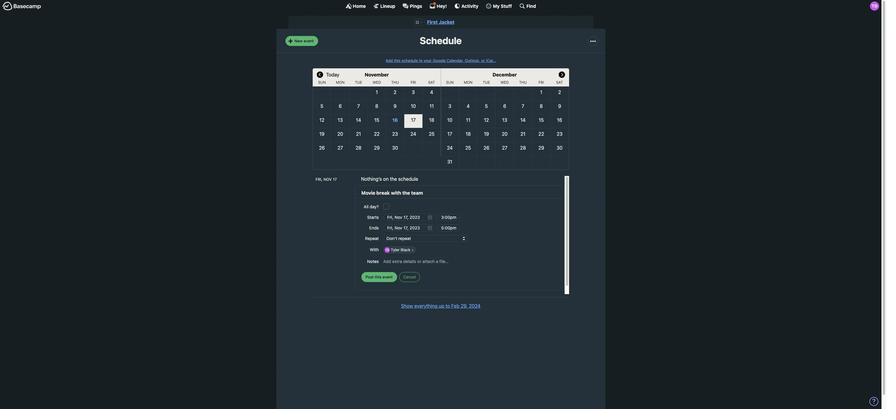 Task type: describe. For each thing, give the bounding box(es) containing it.
all day?
[[364, 204, 379, 209]]

pings
[[410, 3, 422, 9]]

×
[[411, 248, 414, 252]]

or
[[481, 58, 485, 63]]

switch accounts image
[[2, 2, 41, 11]]

add this schedule to your google calendar, outlook, or ical…
[[386, 58, 496, 63]]

everything
[[414, 303, 438, 309]]

hey!
[[437, 3, 447, 9]]

pick a time… field for starts
[[437, 214, 460, 221]]

this for post
[[375, 274, 382, 279]]

sat for november
[[428, 80, 435, 85]]

ical…
[[486, 58, 496, 63]]

thu for november
[[391, 80, 399, 85]]

feb
[[451, 303, 460, 309]]

home
[[353, 3, 366, 9]]

with
[[370, 247, 379, 252]]

tyler black image
[[870, 2, 879, 11]]

17
[[333, 177, 337, 182]]

my stuff
[[493, 3, 512, 9]]

tyler black ×
[[391, 248, 414, 252]]

find button
[[519, 3, 536, 9]]

to for schedule
[[419, 58, 423, 63]]

hey! button
[[429, 2, 447, 9]]

post this event
[[366, 274, 393, 279]]

mon for december
[[464, 80, 473, 85]]

add
[[386, 58, 393, 63]]

2024
[[469, 303, 481, 309]]

ends
[[369, 225, 379, 230]]

to for up
[[446, 303, 450, 309]]

choose date… field for starts
[[383, 214, 436, 221]]

pick a time… field for ends
[[437, 224, 460, 231]]

Notes text field
[[383, 256, 558, 267]]

pings button
[[403, 3, 422, 9]]

november
[[365, 72, 389, 77]]

today link
[[326, 68, 339, 80]]

post
[[366, 274, 374, 279]]

cancel button
[[399, 272, 420, 282]]

stuff
[[501, 3, 512, 9]]

event inside "link"
[[304, 38, 314, 43]]

this for add
[[394, 58, 401, 63]]

cancel
[[403, 274, 416, 279]]

repeat
[[365, 236, 379, 241]]

main element
[[0, 0, 882, 12]]

up
[[439, 303, 444, 309]]

outlook,
[[465, 58, 480, 63]]

tue for december
[[483, 80, 490, 85]]

fri,
[[316, 177, 322, 182]]

mon for november
[[336, 80, 345, 85]]

new
[[295, 38, 303, 43]]

schedule
[[420, 35, 462, 46]]

new event
[[295, 38, 314, 43]]

first jacket link
[[427, 19, 455, 25]]



Task type: vqa. For each thing, say whether or not it's contained in the screenshot.
December's Fri
yes



Task type: locate. For each thing, give the bounding box(es) containing it.
2 pick a time… field from the top
[[437, 224, 460, 231]]

tyler
[[391, 248, 400, 252]]

1 horizontal spatial mon
[[464, 80, 473, 85]]

fri
[[411, 80, 416, 85], [539, 80, 544, 85]]

2 choose date… field from the top
[[383, 224, 436, 231]]

show
[[401, 303, 413, 309]]

0 vertical spatial event
[[304, 38, 314, 43]]

2 sun from the left
[[446, 80, 454, 85]]

notes
[[367, 259, 379, 264]]

your
[[424, 58, 432, 63]]

2 mon from the left
[[464, 80, 473, 85]]

1 horizontal spatial thu
[[519, 80, 527, 85]]

wed
[[373, 80, 381, 85], [501, 80, 509, 85]]

0 horizontal spatial sat
[[428, 80, 435, 85]]

event
[[304, 38, 314, 43], [383, 274, 393, 279]]

sun for november
[[318, 80, 326, 85]]

0 horizontal spatial sun
[[318, 80, 326, 85]]

activity
[[461, 3, 479, 9]]

1 horizontal spatial sun
[[446, 80, 454, 85]]

1 horizontal spatial to
[[446, 303, 450, 309]]

first jacket
[[427, 19, 455, 25]]

1 vertical spatial pick a time… field
[[437, 224, 460, 231]]

lineup link
[[373, 3, 395, 9]]

wed down november
[[373, 80, 381, 85]]

2 tue from the left
[[483, 80, 490, 85]]

nov
[[324, 177, 332, 182]]

sun for december
[[446, 80, 454, 85]]

2 thu from the left
[[519, 80, 527, 85]]

all
[[364, 204, 369, 209]]

1 pick a time… field from the top
[[437, 214, 460, 221]]

tue for november
[[355, 80, 362, 85]]

1 vertical spatial this
[[375, 274, 382, 279]]

lineup
[[380, 3, 395, 9]]

0 horizontal spatial mon
[[336, 80, 345, 85]]

show        everything      up to        feb 29, 2024 button
[[401, 303, 481, 310]]

sun down calendar,
[[446, 80, 454, 85]]

home link
[[346, 3, 366, 9]]

this right post
[[375, 274, 382, 279]]

event right post
[[383, 274, 393, 279]]

new event link
[[285, 36, 318, 46]]

first
[[427, 19, 438, 25]]

this
[[394, 58, 401, 63], [375, 274, 382, 279]]

to inside button
[[446, 303, 450, 309]]

0 vertical spatial to
[[419, 58, 423, 63]]

nothing's on the schedule
[[361, 176, 418, 182]]

calendar,
[[447, 58, 464, 63]]

0 horizontal spatial fri
[[411, 80, 416, 85]]

schedule left your
[[402, 58, 418, 63]]

the
[[390, 176, 397, 182]]

my stuff button
[[486, 3, 512, 9]]

0 horizontal spatial this
[[375, 274, 382, 279]]

0 horizontal spatial thu
[[391, 80, 399, 85]]

0 vertical spatial this
[[394, 58, 401, 63]]

to
[[419, 58, 423, 63], [446, 303, 450, 309]]

this inside "button"
[[375, 274, 382, 279]]

1 horizontal spatial wed
[[501, 80, 509, 85]]

fri for december
[[539, 80, 544, 85]]

wed for november
[[373, 80, 381, 85]]

today
[[326, 72, 339, 77]]

0 horizontal spatial tue
[[355, 80, 362, 85]]

Pick a time… field
[[437, 214, 460, 221], [437, 224, 460, 231]]

sat for december
[[556, 80, 563, 85]]

december
[[493, 72, 517, 77]]

1 choose date… field from the top
[[383, 214, 436, 221]]

1 horizontal spatial sat
[[556, 80, 563, 85]]

post this event button
[[361, 272, 397, 282]]

choose date… field for ends
[[383, 224, 436, 231]]

schedule right the
[[398, 176, 418, 182]]

event right new
[[304, 38, 314, 43]]

wed down december
[[501, 80, 509, 85]]

mon
[[336, 80, 345, 85], [464, 80, 473, 85]]

1 vertical spatial choose date… field
[[383, 224, 436, 231]]

to left your
[[419, 58, 423, 63]]

1 sat from the left
[[428, 80, 435, 85]]

event inside "button"
[[383, 274, 393, 279]]

1 horizontal spatial fri
[[539, 80, 544, 85]]

2 sat from the left
[[556, 80, 563, 85]]

0 horizontal spatial event
[[304, 38, 314, 43]]

thu
[[391, 80, 399, 85], [519, 80, 527, 85]]

activity link
[[454, 3, 479, 9]]

sun left 'today' link
[[318, 80, 326, 85]]

0 horizontal spatial to
[[419, 58, 423, 63]]

google
[[433, 58, 446, 63]]

1 vertical spatial to
[[446, 303, 450, 309]]

0 horizontal spatial wed
[[373, 80, 381, 85]]

fri for november
[[411, 80, 416, 85]]

Choose date… field
[[383, 214, 436, 221], [383, 224, 436, 231]]

1 sun from the left
[[318, 80, 326, 85]]

1 thu from the left
[[391, 80, 399, 85]]

29,
[[461, 303, 468, 309]]

With text field
[[416, 246, 558, 254]]

fri, nov 17
[[316, 177, 337, 182]]

1 tue from the left
[[355, 80, 362, 85]]

schedule
[[402, 58, 418, 63], [398, 176, 418, 182]]

1 wed from the left
[[373, 80, 381, 85]]

sun
[[318, 80, 326, 85], [446, 80, 454, 85]]

mon down the today
[[336, 80, 345, 85]]

show        everything      up to        feb 29, 2024
[[401, 303, 481, 309]]

find
[[527, 3, 536, 9]]

wed for december
[[501, 80, 509, 85]]

to right up
[[446, 303, 450, 309]]

1 vertical spatial schedule
[[398, 176, 418, 182]]

tue down or
[[483, 80, 490, 85]]

1 horizontal spatial tue
[[483, 80, 490, 85]]

thu for december
[[519, 80, 527, 85]]

on
[[383, 176, 389, 182]]

2 wed from the left
[[501, 80, 509, 85]]

0 vertical spatial choose date… field
[[383, 214, 436, 221]]

nothing's
[[361, 176, 382, 182]]

tue right 'today' link
[[355, 80, 362, 85]]

× link
[[410, 248, 416, 253]]

1 mon from the left
[[336, 80, 345, 85]]

this right add
[[394, 58, 401, 63]]

add this schedule to your google calendar, outlook, or ical… link
[[386, 58, 496, 63]]

tue
[[355, 80, 362, 85], [483, 80, 490, 85]]

my
[[493, 3, 500, 9]]

day?
[[370, 204, 379, 209]]

Type the name of the event… text field
[[361, 189, 558, 197]]

black
[[401, 248, 410, 252]]

jacket
[[439, 19, 455, 25]]

mon down the outlook,
[[464, 80, 473, 85]]

0 vertical spatial schedule
[[402, 58, 418, 63]]

1 fri from the left
[[411, 80, 416, 85]]

1 horizontal spatial event
[[383, 274, 393, 279]]

sat
[[428, 80, 435, 85], [556, 80, 563, 85]]

starts
[[367, 215, 379, 220]]

1 vertical spatial event
[[383, 274, 393, 279]]

1 horizontal spatial this
[[394, 58, 401, 63]]

0 vertical spatial pick a time… field
[[437, 214, 460, 221]]

2 fri from the left
[[539, 80, 544, 85]]



